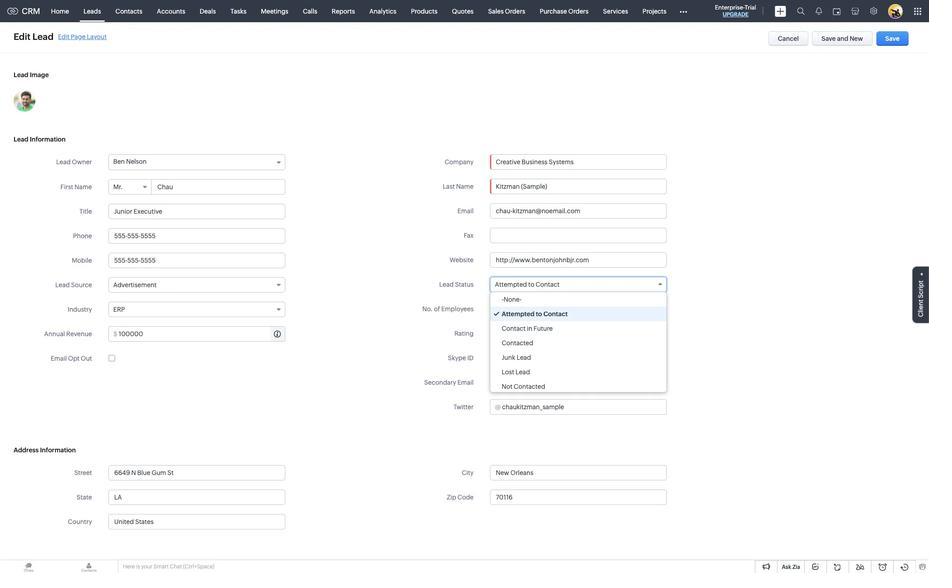 Task type: locate. For each thing, give the bounding box(es) containing it.
0 vertical spatial contact
[[536, 281, 560, 288]]

purchase orders link
[[533, 0, 596, 22]]

attempted down none-
[[502, 311, 535, 318]]

to inside field
[[529, 281, 535, 288]]

crm link
[[7, 6, 40, 16]]

None text field
[[490, 179, 667, 194], [490, 203, 667, 219], [108, 228, 285, 244], [490, 252, 667, 268], [490, 350, 667, 366], [490, 375, 667, 390], [108, 465, 285, 481], [490, 465, 667, 481], [490, 490, 667, 505], [490, 179, 667, 194], [490, 203, 667, 219], [108, 228, 285, 244], [490, 252, 667, 268], [490, 350, 667, 366], [490, 375, 667, 390], [108, 465, 285, 481], [490, 465, 667, 481], [490, 490, 667, 505]]

sales orders link
[[481, 0, 533, 22]]

name
[[456, 183, 474, 190], [75, 183, 92, 191]]

ben nelson
[[113, 158, 147, 165]]

1 horizontal spatial edit
[[58, 33, 70, 40]]

attempted to contact up in
[[502, 311, 568, 318]]

1 vertical spatial to
[[536, 311, 542, 318]]

contact in future option
[[491, 321, 667, 336]]

save and new button
[[813, 31, 873, 46]]

None text field
[[491, 155, 667, 169], [152, 180, 285, 194], [108, 204, 285, 219], [490, 228, 667, 243], [108, 253, 285, 268], [490, 301, 667, 317], [119, 327, 285, 341], [503, 400, 667, 415], [108, 490, 285, 505], [109, 515, 285, 529], [491, 155, 667, 169], [152, 180, 285, 194], [108, 204, 285, 219], [490, 228, 667, 243], [108, 253, 285, 268], [490, 301, 667, 317], [119, 327, 285, 341], [503, 400, 667, 415], [108, 490, 285, 505], [109, 515, 285, 529]]

lead left the owner
[[56, 158, 71, 166]]

search image
[[798, 7, 805, 15]]

page
[[71, 33, 86, 40]]

contacted option
[[491, 336, 667, 350]]

accounts link
[[150, 0, 193, 22]]

edit inside 'edit lead edit page layout'
[[58, 33, 70, 40]]

lead up the not contacted at the right bottom of page
[[516, 369, 530, 376]]

0 vertical spatial email
[[458, 207, 474, 215]]

enterprise-trial upgrade
[[716, 4, 757, 18]]

1 vertical spatial email
[[51, 355, 67, 362]]

2 vertical spatial contact
[[502, 325, 526, 332]]

to up future
[[536, 311, 542, 318]]

code
[[458, 494, 474, 501]]

products link
[[404, 0, 445, 22]]

Mr. field
[[109, 180, 152, 194]]

0 vertical spatial attempted to contact
[[495, 281, 560, 288]]

name for first name
[[75, 183, 92, 191]]

attempted to contact up none-
[[495, 281, 560, 288]]

last name
[[443, 183, 474, 190]]

profile element
[[883, 0, 909, 22]]

0 vertical spatial information
[[30, 136, 66, 143]]

lead
[[32, 31, 54, 42], [14, 71, 28, 79], [14, 136, 28, 143], [56, 158, 71, 166], [440, 281, 454, 288], [55, 281, 70, 289], [517, 354, 532, 361], [516, 369, 530, 376]]

attempted up the -none-
[[495, 281, 527, 288]]

2 vertical spatial information
[[50, 562, 86, 569]]

0 horizontal spatial to
[[529, 281, 535, 288]]

analytics link
[[362, 0, 404, 22]]

client script
[[918, 280, 925, 317]]

email up fax
[[458, 207, 474, 215]]

name right first
[[75, 183, 92, 191]]

contacted inside not contacted option
[[514, 383, 546, 390]]

edit down crm link
[[14, 31, 30, 42]]

1 vertical spatial contacted
[[514, 383, 546, 390]]

email up twitter
[[458, 379, 474, 386]]

enterprise-
[[716, 4, 745, 11]]

contact up -none- option
[[536, 281, 560, 288]]

contacts
[[116, 7, 142, 15]]

deals link
[[193, 0, 223, 22]]

lost
[[502, 369, 515, 376]]

fax
[[464, 232, 474, 239]]

title
[[79, 208, 92, 215]]

chats image
[[0, 561, 57, 573]]

(ctrl+space)
[[183, 564, 215, 570]]

not
[[502, 383, 513, 390]]

search element
[[792, 0, 811, 22]]

secondary email
[[425, 379, 474, 386]]

0 vertical spatial attempted
[[495, 281, 527, 288]]

secondary
[[425, 379, 457, 386]]

1 save from the left
[[822, 35, 836, 42]]

lead right the junk
[[517, 354, 532, 361]]

save left and
[[822, 35, 836, 42]]

quotes link
[[445, 0, 481, 22]]

ask
[[782, 564, 792, 571]]

save button
[[877, 31, 909, 46]]

1 horizontal spatial to
[[536, 311, 542, 318]]

orders inside "link"
[[505, 7, 526, 15]]

list box
[[491, 292, 667, 394]]

0 horizontal spatial name
[[75, 183, 92, 191]]

to
[[529, 281, 535, 288], [536, 311, 542, 318]]

calls link
[[296, 0, 325, 22]]

tasks
[[231, 7, 247, 15]]

attempted to contact inside field
[[495, 281, 560, 288]]

2 save from the left
[[886, 35, 900, 42]]

name for last name
[[456, 183, 474, 190]]

orders right sales
[[505, 7, 526, 15]]

None field
[[491, 155, 667, 169], [109, 515, 285, 529], [491, 155, 667, 169], [109, 515, 285, 529]]

profile image
[[889, 4, 903, 18]]

home
[[51, 7, 69, 15]]

1 vertical spatial attempted
[[502, 311, 535, 318]]

information right address
[[40, 447, 76, 454]]

orders
[[505, 7, 526, 15], [569, 7, 589, 15]]

attempted to contact inside option
[[502, 311, 568, 318]]

first
[[61, 183, 73, 191]]

services
[[604, 7, 629, 15]]

sales orders
[[489, 7, 526, 15]]

attempted
[[495, 281, 527, 288], [502, 311, 535, 318]]

revenue
[[66, 331, 92, 338]]

1 vertical spatial information
[[40, 447, 76, 454]]

website
[[450, 257, 474, 264]]

0 horizontal spatial orders
[[505, 7, 526, 15]]

skype id
[[448, 355, 474, 362]]

edit left page
[[58, 33, 70, 40]]

junk
[[502, 354, 516, 361]]

contact
[[536, 281, 560, 288], [544, 311, 568, 318], [502, 325, 526, 332]]

client
[[918, 300, 925, 317]]

to up in
[[529, 281, 535, 288]]

contacted
[[502, 340, 534, 347], [514, 383, 546, 390]]

0 horizontal spatial save
[[822, 35, 836, 42]]

last
[[443, 183, 455, 190]]

lead image
[[14, 71, 49, 79]]

name right last on the left top of the page
[[456, 183, 474, 190]]

city
[[462, 469, 474, 477]]

2 orders from the left
[[569, 7, 589, 15]]

contact left in
[[502, 325, 526, 332]]

twitter
[[454, 404, 474, 411]]

ask zia
[[782, 564, 801, 571]]

edit page layout link
[[58, 33, 107, 40]]

information right description
[[50, 562, 86, 569]]

home link
[[44, 0, 76, 22]]

lead owner
[[56, 158, 92, 166]]

save down profile image
[[886, 35, 900, 42]]

junk lead
[[502, 354, 532, 361]]

contacted up junk lead
[[502, 340, 534, 347]]

contacted down lost lead
[[514, 383, 546, 390]]

email for email opt out
[[51, 355, 67, 362]]

orders right "purchase"
[[569, 7, 589, 15]]

email left opt
[[51, 355, 67, 362]]

crm
[[22, 6, 40, 16]]

orders for purchase orders
[[569, 7, 589, 15]]

zip code
[[447, 494, 474, 501]]

1 horizontal spatial name
[[456, 183, 474, 190]]

contact up future
[[544, 311, 568, 318]]

1 vertical spatial attempted to contact
[[502, 311, 568, 318]]

not contacted
[[502, 383, 546, 390]]

Advertisement field
[[108, 277, 285, 293]]

no. of employees
[[423, 306, 474, 313]]

information up lead owner
[[30, 136, 66, 143]]

0 vertical spatial contacted
[[502, 340, 534, 347]]

1 horizontal spatial orders
[[569, 7, 589, 15]]

$
[[113, 331, 117, 338]]

information for address information
[[40, 447, 76, 454]]

contacts link
[[108, 0, 150, 22]]

0 vertical spatial to
[[529, 281, 535, 288]]

1 orders from the left
[[505, 7, 526, 15]]

id
[[468, 355, 474, 362]]

save for save and new
[[822, 35, 836, 42]]

address information
[[14, 447, 76, 454]]

contacts image
[[60, 561, 118, 573]]

-none- option
[[491, 292, 667, 307]]

cancel button
[[769, 31, 809, 46]]

1 vertical spatial contact
[[544, 311, 568, 318]]

1 horizontal spatial save
[[886, 35, 900, 42]]

Other Modules field
[[674, 4, 694, 18]]

leads
[[84, 7, 101, 15]]

save for save
[[886, 35, 900, 42]]

projects link
[[636, 0, 674, 22]]



Task type: vqa. For each thing, say whether or not it's contained in the screenshot.
DEALS link on the left of page
yes



Task type: describe. For each thing, give the bounding box(es) containing it.
attempted inside option
[[502, 311, 535, 318]]

contact in future
[[502, 325, 553, 332]]

contact inside attempted to contact option
[[544, 311, 568, 318]]

create menu image
[[775, 6, 787, 17]]

products
[[411, 7, 438, 15]]

analytics
[[370, 7, 397, 15]]

lead down image
[[14, 136, 28, 143]]

not contacted option
[[491, 380, 667, 394]]

industry
[[68, 306, 92, 313]]

create menu element
[[770, 0, 792, 22]]

state
[[77, 494, 92, 501]]

information for lead information
[[30, 136, 66, 143]]

employees
[[442, 306, 474, 313]]

nelson
[[126, 158, 147, 165]]

your
[[141, 564, 153, 570]]

lost lead option
[[491, 365, 667, 380]]

services link
[[596, 0, 636, 22]]

smart
[[154, 564, 169, 570]]

accounts
[[157, 7, 185, 15]]

tasks link
[[223, 0, 254, 22]]

orders for sales orders
[[505, 7, 526, 15]]

email opt out
[[51, 355, 92, 362]]

zia
[[793, 564, 801, 571]]

annual
[[44, 331, 65, 338]]

image
[[30, 71, 49, 79]]

image image
[[14, 90, 35, 112]]

contact inside contact in future option
[[502, 325, 526, 332]]

sales
[[489, 7, 504, 15]]

@
[[495, 404, 501, 411]]

of
[[434, 306, 440, 313]]

is
[[136, 564, 140, 570]]

leads link
[[76, 0, 108, 22]]

calls
[[303, 7, 317, 15]]

contacted inside 'contacted' option
[[502, 340, 534, 347]]

lead left status
[[440, 281, 454, 288]]

zip
[[447, 494, 457, 501]]

phone
[[73, 232, 92, 240]]

skype
[[448, 355, 466, 362]]

ERP field
[[108, 302, 285, 317]]

and
[[838, 35, 849, 42]]

signals image
[[816, 7, 823, 15]]

trial
[[745, 4, 757, 11]]

-
[[502, 296, 504, 303]]

annual revenue
[[44, 331, 92, 338]]

ben
[[113, 158, 125, 165]]

reports link
[[325, 0, 362, 22]]

lead status
[[440, 281, 474, 288]]

chat
[[170, 564, 182, 570]]

lead left image
[[14, 71, 28, 79]]

reports
[[332, 7, 355, 15]]

lead down "crm"
[[32, 31, 54, 42]]

new
[[850, 35, 864, 42]]

meetings link
[[254, 0, 296, 22]]

description information
[[14, 562, 86, 569]]

address
[[14, 447, 39, 454]]

2 vertical spatial email
[[458, 379, 474, 386]]

here is your smart chat (ctrl+space)
[[123, 564, 215, 570]]

lead inside option
[[516, 369, 530, 376]]

projects
[[643, 7, 667, 15]]

edit lead edit page layout
[[14, 31, 107, 42]]

signals element
[[811, 0, 828, 22]]

Attempted to Contact field
[[490, 277, 667, 292]]

attempted inside field
[[495, 281, 527, 288]]

erp
[[113, 306, 125, 313]]

lead inside "option"
[[517, 354, 532, 361]]

contact inside attempted to contact field
[[536, 281, 560, 288]]

no.
[[423, 306, 433, 313]]

list box containing -none-
[[491, 292, 667, 394]]

quotes
[[452, 7, 474, 15]]

first name
[[61, 183, 92, 191]]

source
[[71, 281, 92, 289]]

junk lead option
[[491, 350, 667, 365]]

meetings
[[261, 7, 289, 15]]

email for email
[[458, 207, 474, 215]]

opt
[[68, 355, 80, 362]]

calendar image
[[834, 7, 841, 15]]

in
[[527, 325, 533, 332]]

purchase orders
[[540, 7, 589, 15]]

status
[[455, 281, 474, 288]]

lead source
[[55, 281, 92, 289]]

owner
[[72, 158, 92, 166]]

rating
[[455, 330, 474, 337]]

0 horizontal spatial edit
[[14, 31, 30, 42]]

country
[[68, 518, 92, 526]]

to inside option
[[536, 311, 542, 318]]

mobile
[[72, 257, 92, 264]]

lead left source
[[55, 281, 70, 289]]

information for description information
[[50, 562, 86, 569]]

company
[[445, 158, 474, 166]]

-none-
[[502, 296, 522, 303]]

attempted to contact option
[[491, 307, 667, 321]]

future
[[534, 325, 553, 332]]

purchase
[[540, 7, 567, 15]]

cancel
[[778, 35, 799, 42]]

description
[[14, 562, 49, 569]]

lost lead
[[502, 369, 530, 376]]



